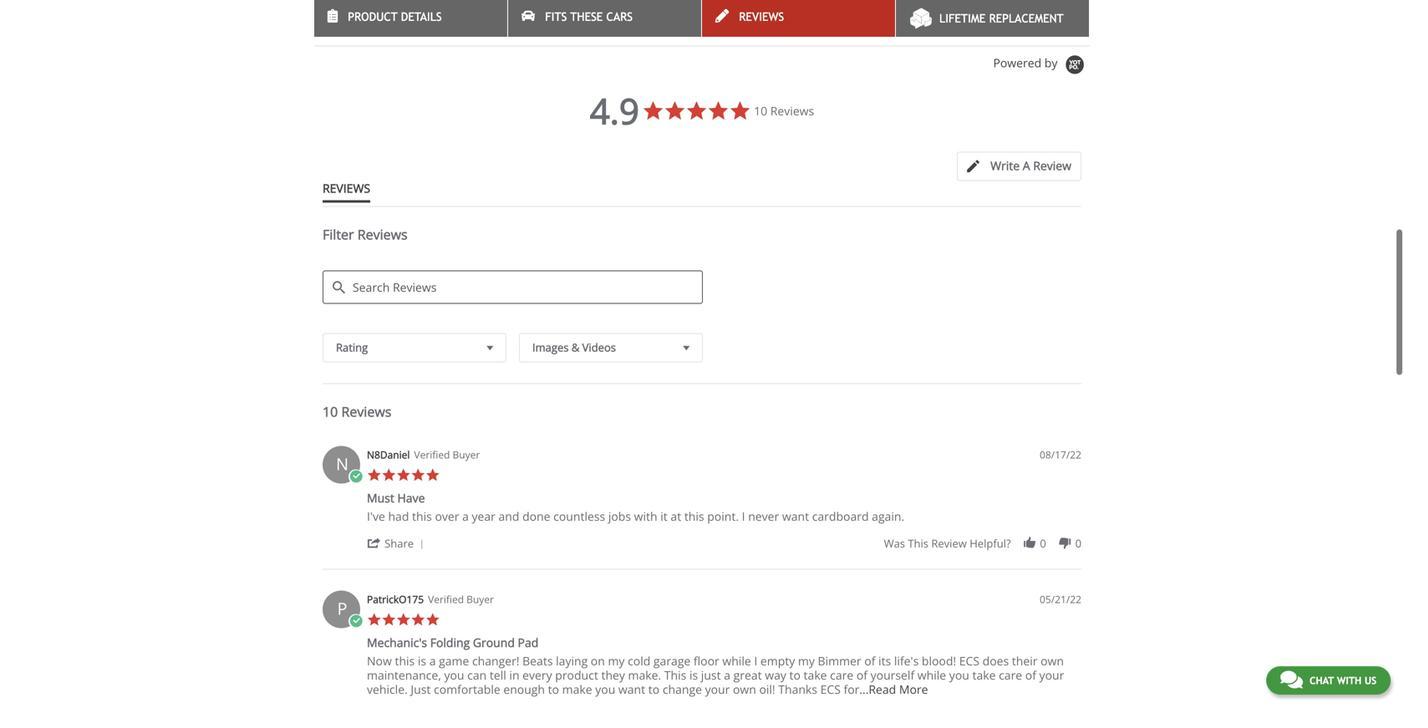 Task type: vqa. For each thing, say whether or not it's contained in the screenshot.
'Min Price' number field
no



Task type: describe. For each thing, give the bounding box(es) containing it.
just
[[411, 682, 431, 697]]

cars
[[607, 10, 633, 23]]

filter
[[323, 225, 354, 243]]

jobs
[[609, 508, 631, 524]]

1 horizontal spatial you
[[596, 682, 616, 697]]

0 vertical spatial 10 reviews
[[754, 103, 815, 119]]

2 horizontal spatial a
[[724, 667, 731, 683]]

their
[[1013, 653, 1038, 669]]

0 horizontal spatial is
[[418, 653, 427, 669]]

write
[[991, 158, 1020, 173]]

was
[[884, 536, 906, 551]]

over
[[435, 508, 459, 524]]

i've
[[367, 508, 385, 524]]

cardboard
[[813, 508, 869, 524]]

n8daniel verified buyer
[[367, 448, 480, 462]]

this down have at bottom left
[[412, 508, 432, 524]]

tell
[[490, 667, 507, 683]]

0 vertical spatial ecs
[[960, 653, 980, 669]]

videos
[[583, 340, 616, 355]]

must have heading
[[367, 490, 425, 509]]

chat with us link
[[1267, 666, 1392, 695]]

share button
[[367, 535, 430, 551]]

cold
[[628, 653, 651, 669]]

patricko175 verified buyer
[[367, 592, 494, 606]]

buyer for p
[[467, 592, 494, 606]]

empty
[[761, 653, 796, 669]]

by
[[1045, 55, 1058, 70]]

tab panel containing n
[[314, 438, 1090, 708]]

1 horizontal spatial your
[[1040, 667, 1065, 683]]

in
[[510, 667, 520, 683]]

more
[[900, 682, 929, 697]]

this inside now this is a game changer! beats laying on my cold garage floor while i empty my bimmer of its life's blood! ecs does their own maintenance, you can tell in every product they make. this is just a great way to take care of yourself while you take care of your vehicle. just comfortable enough to make you want to change your own oil! thanks ecs for
[[395, 653, 415, 669]]

1 horizontal spatial while
[[918, 667, 947, 683]]

was this review helpful?
[[884, 536, 1012, 551]]

us
[[1365, 675, 1377, 687]]

write a review button
[[957, 152, 1082, 181]]

write no frame image
[[968, 160, 988, 173]]

1 horizontal spatial with
[[1338, 675, 1362, 687]]

1 my from the left
[[608, 653, 625, 669]]

chat
[[1310, 675, 1335, 687]]

lifetime replacement
[[940, 12, 1064, 25]]

vote up review by n8daniel on 17 aug 2022 image
[[1023, 536, 1038, 551]]

review date 08/17/22 element
[[1040, 448, 1082, 462]]

must
[[367, 490, 395, 506]]

Images & Videos Filter field
[[519, 333, 703, 362]]

laying
[[556, 653, 588, 669]]

star image up must
[[367, 468, 382, 482]]

make
[[563, 682, 593, 697]]

now this is a game changer! beats laying on my cold garage floor while i empty my bimmer of its life's blood! ecs does their own maintenance, you can tell in every product they make. this is just a great way to take care of yourself while you take care of your vehicle. just comfortable enough to make you want to change your own oil! thanks ecs for
[[367, 653, 1065, 697]]

1 care from the left
[[831, 667, 854, 683]]

group inside 'tab panel'
[[884, 536, 1082, 551]]

beats
[[523, 653, 553, 669]]

just
[[701, 667, 721, 683]]

have
[[398, 490, 425, 506]]

reviews link
[[702, 0, 896, 37]]

mechanic's folding ground pad
[[367, 635, 539, 651]]

these
[[571, 10, 603, 23]]

08/17/22
[[1040, 448, 1082, 462]]

details
[[401, 10, 442, 23]]

great
[[734, 667, 762, 683]]

write a review
[[991, 158, 1072, 173]]

Search Reviews search field
[[323, 270, 703, 304]]

filter reviews
[[323, 225, 408, 243]]

life's
[[895, 653, 919, 669]]

on
[[591, 653, 605, 669]]

Rating Filter field
[[323, 333, 507, 362]]

game
[[439, 653, 469, 669]]

verified buyer heading for p
[[428, 592, 494, 607]]

1 vertical spatial 10 reviews
[[323, 403, 392, 421]]

does
[[983, 653, 1009, 669]]

year
[[472, 508, 496, 524]]

powered
[[994, 55, 1042, 70]]

verified buyer heading for n
[[414, 448, 480, 462]]

yourself
[[871, 667, 915, 683]]

i inside "must have i've had this over a year and done countless jobs with it at this point. i never want cardboard again."
[[742, 508, 746, 524]]

oil!
[[760, 682, 776, 697]]

n
[[336, 452, 349, 475]]

fits these cars
[[545, 10, 633, 23]]

blood!
[[922, 653, 957, 669]]

floor
[[694, 653, 720, 669]]

0 horizontal spatial your
[[705, 682, 730, 697]]

with inside "must have i've had this over a year and done countless jobs with it at this point. i never want cardboard again."
[[634, 508, 658, 524]]

i inside now this is a game changer! beats laying on my cold garage floor while i empty my bimmer of its life's blood! ecs does their own maintenance, you can tell in every product they make. this is just a great way to take care of yourself while you take care of your vehicle. just comfortable enough to make you want to change your own oil! thanks ecs for
[[755, 653, 758, 669]]

mechanic's folding ground pad heading
[[367, 635, 539, 654]]

2 horizontal spatial to
[[790, 667, 801, 683]]

&
[[572, 340, 580, 355]]

lifetime
[[940, 12, 986, 25]]

1 take from the left
[[804, 667, 828, 683]]

product details link
[[314, 0, 508, 37]]

helpful?
[[970, 536, 1012, 551]]

vehicle.
[[367, 682, 408, 697]]

4.9
[[590, 87, 640, 135]]

thanks
[[779, 682, 818, 697]]

never
[[749, 508, 780, 524]]

product
[[555, 667, 599, 683]]

down triangle image for images & videos
[[679, 339, 694, 356]]

pad
[[518, 635, 539, 651]]

1 vertical spatial ecs
[[821, 682, 841, 697]]

patricko175
[[367, 592, 424, 606]]



Task type: locate. For each thing, give the bounding box(es) containing it.
way
[[765, 667, 787, 683]]

change
[[663, 682, 702, 697]]

with
[[634, 508, 658, 524], [1338, 675, 1362, 687]]

magnifying glass image
[[333, 281, 345, 294]]

0 horizontal spatial while
[[723, 653, 752, 669]]

own left oil!
[[733, 682, 757, 697]]

group containing was this review helpful?
[[884, 536, 1082, 551]]

1 horizontal spatial 0
[[1076, 536, 1082, 551]]

buyer up 'year'
[[453, 448, 480, 462]]

0 horizontal spatial with
[[634, 508, 658, 524]]

want down cold
[[619, 682, 646, 697]]

star image
[[367, 468, 382, 482], [382, 613, 396, 627], [426, 613, 440, 627]]

this right was
[[908, 536, 929, 551]]

0 vertical spatial 10
[[754, 103, 768, 119]]

1 horizontal spatial 10
[[754, 103, 768, 119]]

you left 'does'
[[950, 667, 970, 683]]

0 horizontal spatial my
[[608, 653, 625, 669]]

replacement
[[990, 12, 1064, 25]]

to left make
[[548, 682, 559, 697]]

star image down patricko175 verified buyer
[[426, 613, 440, 627]]

star image down patricko175
[[382, 613, 396, 627]]

maintenance,
[[367, 667, 441, 683]]

garage
[[654, 653, 691, 669]]

0 horizontal spatial 0
[[1041, 536, 1047, 551]]

...read more
[[860, 682, 929, 697]]

at
[[671, 508, 682, 524]]

verified buyer heading up have at bottom left
[[414, 448, 480, 462]]

mechanic's
[[367, 635, 427, 651]]

powered by
[[994, 55, 1061, 70]]

and
[[499, 508, 520, 524]]

want inside now this is a game changer! beats laying on my cold garage floor while i empty my bimmer of its life's blood! ecs does their own maintenance, you can tell in every product they make. this is just a great way to take care of yourself while you take care of your vehicle. just comfortable enough to make you want to change your own oil! thanks ecs for
[[619, 682, 646, 697]]

a
[[463, 508, 469, 524], [430, 653, 436, 669], [724, 667, 731, 683]]

star image
[[382, 468, 396, 482], [396, 468, 411, 482], [411, 468, 426, 482], [426, 468, 440, 482], [367, 613, 382, 627], [396, 613, 411, 627], [411, 613, 426, 627]]

2 care from the left
[[999, 667, 1023, 683]]

group
[[884, 536, 1082, 551]]

0 right vote down review by n8daniel on 17 aug 2022 icon
[[1076, 536, 1082, 551]]

a right just
[[724, 667, 731, 683]]

0 horizontal spatial i
[[742, 508, 746, 524]]

...read more button
[[860, 682, 929, 697]]

your
[[1040, 667, 1065, 683], [705, 682, 730, 697]]

2 circle checkmark image from the top
[[349, 614, 363, 629]]

verified right n8daniel
[[414, 448, 450, 462]]

1 horizontal spatial down triangle image
[[679, 339, 694, 356]]

your right their
[[1040, 667, 1065, 683]]

a inside "must have i've had this over a year and done countless jobs with it at this point. i never want cardboard again."
[[463, 508, 469, 524]]

folding
[[430, 635, 470, 651]]

0 vertical spatial verified
[[414, 448, 450, 462]]

0 vertical spatial own
[[1041, 653, 1065, 669]]

verified buyer heading
[[414, 448, 480, 462], [428, 592, 494, 607]]

with left us
[[1338, 675, 1362, 687]]

05/21/22
[[1040, 592, 1082, 606]]

1 vertical spatial buyer
[[467, 592, 494, 606]]

is left just
[[690, 667, 698, 683]]

down triangle image
[[483, 339, 498, 356], [679, 339, 694, 356]]

1 vertical spatial own
[[733, 682, 757, 697]]

while right yourself
[[918, 667, 947, 683]]

done
[[523, 508, 551, 524]]

lifetime replacement link
[[896, 0, 1090, 37]]

every
[[523, 667, 552, 683]]

chat with us
[[1310, 675, 1377, 687]]

0 horizontal spatial own
[[733, 682, 757, 697]]

take left for
[[804, 667, 828, 683]]

0 horizontal spatial care
[[831, 667, 854, 683]]

you left can
[[444, 667, 465, 683]]

ecs left for
[[821, 682, 841, 697]]

1 circle checkmark image from the top
[[349, 470, 363, 484]]

images & videos
[[533, 340, 616, 355]]

...read
[[860, 682, 897, 697]]

this right at
[[685, 508, 705, 524]]

4.9 star rating element
[[590, 87, 640, 135]]

rating
[[336, 340, 368, 355]]

to left this
[[649, 682, 660, 697]]

review date 05/21/22 element
[[1040, 592, 1082, 607]]

2 take from the left
[[973, 667, 996, 683]]

1 horizontal spatial care
[[999, 667, 1023, 683]]

fits these cars link
[[508, 0, 702, 37]]

can
[[468, 667, 487, 683]]

verified buyer heading up mechanic's folding ground pad at the bottom left of page
[[428, 592, 494, 607]]

p
[[337, 597, 347, 620]]

care right blood!
[[999, 667, 1023, 683]]

0 horizontal spatial 10 reviews
[[323, 403, 392, 421]]

verified
[[414, 448, 450, 462], [428, 592, 464, 606]]

verified for n
[[414, 448, 450, 462]]

circle checkmark image for p
[[349, 614, 363, 629]]

buyer up the ground
[[467, 592, 494, 606]]

1 horizontal spatial take
[[973, 667, 996, 683]]

0 vertical spatial with
[[634, 508, 658, 524]]

1 horizontal spatial is
[[690, 667, 698, 683]]

seperator image
[[417, 540, 427, 550]]

1 horizontal spatial to
[[649, 682, 660, 697]]

0 horizontal spatial 10
[[323, 403, 338, 421]]

down triangle image for rating
[[483, 339, 498, 356]]

0 horizontal spatial a
[[430, 653, 436, 669]]

images
[[533, 340, 569, 355]]

of
[[865, 653, 876, 669], [857, 667, 868, 683], [1026, 667, 1037, 683]]

take left their
[[973, 667, 996, 683]]

1 horizontal spatial 10 reviews
[[754, 103, 815, 119]]

1 vertical spatial verified
[[428, 592, 464, 606]]

comments image
[[1281, 670, 1304, 690]]

a
[[1023, 158, 1031, 173]]

vote down review by n8daniel on 17 aug 2022 image
[[1058, 536, 1073, 551]]

ground
[[473, 635, 515, 651]]

changer!
[[472, 653, 520, 669]]

1 vertical spatial circle checkmark image
[[349, 614, 363, 629]]

0 horizontal spatial take
[[804, 667, 828, 683]]

for
[[844, 682, 860, 697]]

countless
[[554, 508, 606, 524]]

tab panel
[[314, 438, 1090, 708]]

verified for p
[[428, 592, 464, 606]]

0 vertical spatial verified buyer heading
[[414, 448, 480, 462]]

while
[[723, 653, 752, 669], [918, 667, 947, 683]]

want inside "must have i've had this over a year and done countless jobs with it at this point. i never want cardboard again."
[[783, 508, 810, 524]]

1 horizontal spatial a
[[463, 508, 469, 524]]

is up just on the left bottom of the page
[[418, 653, 427, 669]]

circle checkmark image for n
[[349, 470, 363, 484]]

0 vertical spatial want
[[783, 508, 810, 524]]

1 horizontal spatial i
[[755, 653, 758, 669]]

1 horizontal spatial own
[[1041, 653, 1065, 669]]

your down floor
[[705, 682, 730, 697]]

point.
[[708, 508, 739, 524]]

0 horizontal spatial want
[[619, 682, 646, 697]]

2 my from the left
[[799, 653, 815, 669]]

ecs left 'does'
[[960, 653, 980, 669]]

now
[[367, 653, 392, 669]]

0 right vote up review by n8daniel on 17 aug 2022 image
[[1041, 536, 1047, 551]]

product
[[348, 10, 398, 23]]

1 0 from the left
[[1041, 536, 1047, 551]]

had
[[388, 508, 409, 524]]

enough
[[504, 682, 545, 697]]

its
[[879, 653, 892, 669]]

down triangle image inside the images & videos field
[[679, 339, 694, 356]]

they
[[602, 667, 625, 683]]

reviews
[[323, 180, 371, 196]]

want right never
[[783, 508, 810, 524]]

reviews inside 'heading'
[[358, 225, 408, 243]]

own right their
[[1041, 653, 1065, 669]]

verified up the "folding"
[[428, 592, 464, 606]]

share image
[[367, 536, 382, 551]]

this
[[665, 667, 687, 683]]

1 down triangle image from the left
[[483, 339, 498, 356]]

fits
[[545, 10, 567, 23]]

n8daniel
[[367, 448, 410, 462]]

filter reviews heading
[[323, 225, 1082, 258]]

product details
[[348, 10, 442, 23]]

it
[[661, 508, 668, 524]]

circle checkmark image
[[349, 470, 363, 484], [349, 614, 363, 629]]

1 horizontal spatial want
[[783, 508, 810, 524]]

10
[[754, 103, 768, 119], [323, 403, 338, 421]]

0 horizontal spatial ecs
[[821, 682, 841, 697]]

while right just
[[723, 653, 752, 669]]

0 vertical spatial i
[[742, 508, 746, 524]]

you right make
[[596, 682, 616, 697]]

1 vertical spatial verified buyer heading
[[428, 592, 494, 607]]

buyer for n
[[453, 448, 480, 462]]

share
[[385, 536, 414, 551]]

0 horizontal spatial to
[[548, 682, 559, 697]]

1 vertical spatial want
[[619, 682, 646, 697]]

1 horizontal spatial my
[[799, 653, 815, 669]]

a left game at the bottom of page
[[430, 653, 436, 669]]

i left never
[[742, 508, 746, 524]]

0 horizontal spatial you
[[444, 667, 465, 683]]

0 vertical spatial buyer
[[453, 448, 480, 462]]

care
[[831, 667, 854, 683], [999, 667, 1023, 683]]

make.
[[628, 667, 662, 683]]

again.
[[872, 508, 905, 524]]

my
[[608, 653, 625, 669], [799, 653, 815, 669]]

my right empty
[[799, 653, 815, 669]]

powered by link
[[994, 55, 1090, 76]]

buyer
[[453, 448, 480, 462], [467, 592, 494, 606]]

to right way
[[790, 667, 801, 683]]

2 0 from the left
[[1076, 536, 1082, 551]]

1 vertical spatial i
[[755, 653, 758, 669]]

2 down triangle image from the left
[[679, 339, 694, 356]]

0 vertical spatial circle checkmark image
[[349, 470, 363, 484]]

you
[[444, 667, 465, 683], [950, 667, 970, 683], [596, 682, 616, 697]]

review
[[1034, 158, 1072, 173]]

1 vertical spatial with
[[1338, 675, 1362, 687]]

2 horizontal spatial you
[[950, 667, 970, 683]]

this down "mechanic's"
[[395, 653, 415, 669]]

1 vertical spatial 10
[[323, 403, 338, 421]]

a left 'year'
[[463, 508, 469, 524]]

0 horizontal spatial down triangle image
[[483, 339, 498, 356]]

care left ...read
[[831, 667, 854, 683]]

1 horizontal spatial ecs
[[960, 653, 980, 669]]

0
[[1041, 536, 1047, 551], [1076, 536, 1082, 551]]

with left it
[[634, 508, 658, 524]]

my right on
[[608, 653, 625, 669]]

down triangle image inside rating filter field
[[483, 339, 498, 356]]

i left empty
[[755, 653, 758, 669]]



